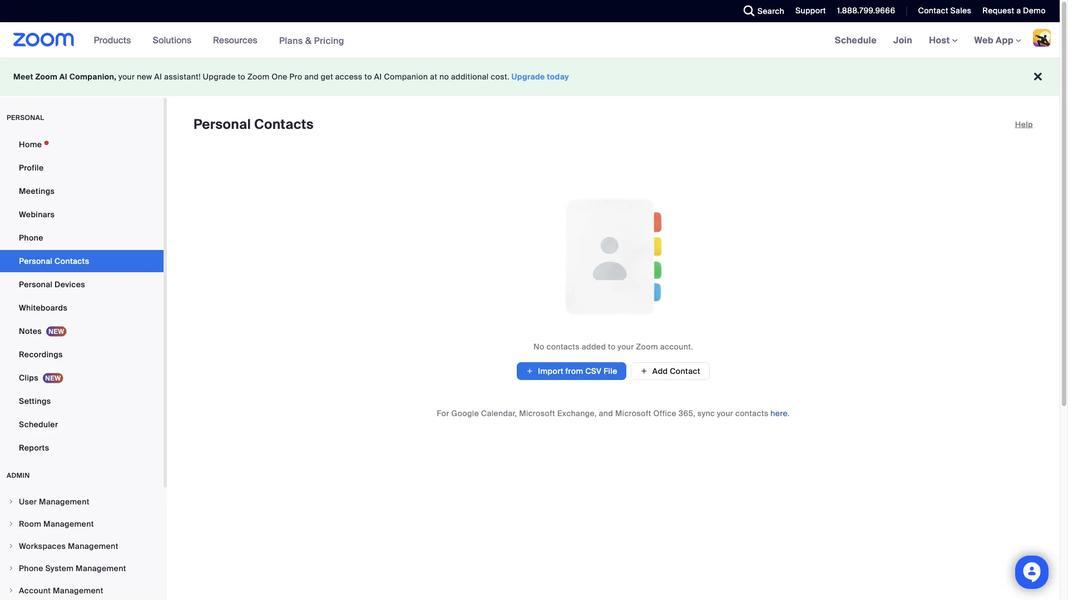 Task type: describe. For each thing, give the bounding box(es) containing it.
whiteboards link
[[0, 297, 164, 319]]

products
[[94, 34, 131, 46]]

google
[[451, 409, 479, 419]]

0 vertical spatial personal
[[194, 116, 251, 133]]

help
[[1015, 119, 1033, 130]]

right image for phone
[[8, 566, 14, 573]]

upgrade today link
[[512, 72, 569, 82]]

account management menu item
[[0, 581, 164, 601]]

personal devices
[[19, 280, 85, 290]]

meetings
[[19, 186, 55, 196]]

banner containing products
[[0, 22, 1060, 59]]

settings
[[19, 396, 51, 407]]

csv
[[585, 366, 602, 377]]

no contacts added to your zoom account.
[[534, 342, 693, 352]]

2 horizontal spatial your
[[717, 409, 733, 419]]

0 vertical spatial personal contacts
[[194, 116, 314, 133]]

workspaces
[[19, 542, 66, 552]]

settings link
[[0, 391, 164, 413]]

and inside meet zoom ai companion, footer
[[304, 72, 319, 82]]

meet zoom ai companion, footer
[[0, 58, 1060, 96]]

support
[[796, 6, 826, 16]]

2 upgrade from the left
[[512, 72, 545, 82]]

phone system management menu item
[[0, 559, 164, 580]]

admin menu menu
[[0, 492, 164, 601]]

user management menu item
[[0, 492, 164, 513]]

workspaces management menu item
[[0, 536, 164, 557]]

admin
[[7, 472, 30, 480]]

user
[[19, 497, 37, 507]]

here
[[771, 409, 788, 419]]

1 horizontal spatial zoom
[[247, 72, 270, 82]]

one
[[272, 72, 287, 82]]

request
[[983, 6, 1014, 16]]

contact sales
[[918, 6, 972, 16]]

companion
[[384, 72, 428, 82]]

new
[[137, 72, 152, 82]]

demo
[[1023, 6, 1046, 16]]

personal for personal devices link
[[19, 280, 52, 290]]

phone for phone
[[19, 233, 43, 243]]

reports
[[19, 443, 49, 453]]

right image for user management
[[8, 499, 14, 506]]

join link
[[885, 22, 921, 58]]

1 horizontal spatial to
[[365, 72, 372, 82]]

exchange,
[[557, 409, 597, 419]]

personal for personal contacts link
[[19, 256, 52, 267]]

1 microsoft from the left
[[519, 409, 555, 419]]

at
[[430, 72, 437, 82]]

365,
[[679, 409, 695, 419]]

products button
[[94, 22, 136, 58]]

personal contacts inside personal menu menu
[[19, 256, 89, 267]]

&
[[305, 35, 312, 46]]

1 horizontal spatial contact
[[918, 6, 948, 16]]

room
[[19, 519, 41, 530]]

home link
[[0, 134, 164, 156]]

meet zoom ai companion, your new ai assistant! upgrade to zoom one pro and get access to ai companion at no additional cost. upgrade today
[[13, 72, 569, 82]]

schedule link
[[827, 22, 885, 58]]

right image for room management
[[8, 521, 14, 528]]

plans & pricing
[[279, 35, 344, 46]]

pro
[[290, 72, 302, 82]]

no
[[439, 72, 449, 82]]

3 ai from the left
[[374, 72, 382, 82]]

recordings link
[[0, 344, 164, 366]]

web app button
[[975, 34, 1022, 46]]

devices
[[55, 280, 85, 290]]

solutions
[[153, 34, 191, 46]]

2 microsoft from the left
[[615, 409, 651, 419]]

additional
[[451, 72, 489, 82]]

import from csv file button
[[517, 363, 626, 381]]

sync
[[698, 409, 715, 419]]

search button
[[735, 0, 787, 22]]

reports link
[[0, 437, 164, 460]]

phone system management
[[19, 564, 126, 574]]

management for user management
[[39, 497, 89, 507]]

meet
[[13, 72, 33, 82]]

system
[[45, 564, 74, 574]]

management for account management
[[53, 586, 103, 596]]

webinars
[[19, 209, 55, 220]]

scheduler
[[19, 420, 58, 430]]

personal
[[7, 114, 44, 122]]

here link
[[771, 409, 788, 419]]

plans
[[279, 35, 303, 46]]

1.888.799.9666
[[837, 6, 895, 16]]

management for room management
[[43, 519, 94, 530]]

1 horizontal spatial and
[[599, 409, 613, 419]]



Task type: locate. For each thing, give the bounding box(es) containing it.
2 horizontal spatial ai
[[374, 72, 382, 82]]

office
[[653, 409, 677, 419]]

cost.
[[491, 72, 510, 82]]

search
[[758, 6, 785, 16]]

management down room management menu item
[[68, 542, 118, 552]]

add image
[[526, 366, 534, 377], [640, 367, 648, 377]]

0 horizontal spatial contacts
[[547, 342, 580, 352]]

notes link
[[0, 320, 164, 343]]

contacts right the no
[[547, 342, 580, 352]]

personal contacts link
[[0, 250, 164, 273]]

2 horizontal spatial to
[[608, 342, 616, 352]]

for google calendar, microsoft exchange, and microsoft office 365, sync your contacts here .
[[437, 409, 790, 419]]

.
[[788, 409, 790, 419]]

contacts down 'one'
[[254, 116, 314, 133]]

zoom
[[35, 72, 57, 82], [247, 72, 270, 82], [636, 342, 658, 352]]

to right the access
[[365, 72, 372, 82]]

0 horizontal spatial contacts
[[55, 256, 89, 267]]

file
[[604, 366, 617, 377]]

management
[[39, 497, 89, 507], [43, 519, 94, 530], [68, 542, 118, 552], [76, 564, 126, 574], [53, 586, 103, 596]]

plans & pricing link
[[279, 35, 344, 46], [279, 35, 344, 46]]

0 horizontal spatial your
[[119, 72, 135, 82]]

add image for add
[[640, 367, 648, 377]]

1 horizontal spatial contacts
[[254, 116, 314, 133]]

right image inside workspaces management menu item
[[8, 544, 14, 550]]

upgrade
[[203, 72, 236, 82], [512, 72, 545, 82]]

zoom left 'one'
[[247, 72, 270, 82]]

your right sync
[[717, 409, 733, 419]]

1 vertical spatial your
[[618, 342, 634, 352]]

add image inside button
[[640, 367, 648, 377]]

1 vertical spatial right image
[[8, 566, 14, 573]]

0 horizontal spatial zoom
[[35, 72, 57, 82]]

management up the workspaces management
[[43, 519, 94, 530]]

contacts up devices
[[55, 256, 89, 267]]

0 horizontal spatial microsoft
[[519, 409, 555, 419]]

support link
[[787, 0, 829, 22], [796, 6, 826, 16]]

1 vertical spatial personal contacts
[[19, 256, 89, 267]]

ai right new
[[154, 72, 162, 82]]

whiteboards
[[19, 303, 67, 313]]

contacts
[[547, 342, 580, 352], [735, 409, 769, 419]]

right image left system
[[8, 566, 14, 573]]

add
[[653, 366, 668, 377]]

0 horizontal spatial and
[[304, 72, 319, 82]]

2 right image from the top
[[8, 566, 14, 573]]

upgrade down 'product information' navigation
[[203, 72, 236, 82]]

contact sales link
[[910, 0, 974, 22], [918, 6, 972, 16]]

profile link
[[0, 157, 164, 179]]

add contact
[[653, 366, 700, 377]]

personal contacts down 'one'
[[194, 116, 314, 133]]

right image left room
[[8, 521, 14, 528]]

request a demo link
[[974, 0, 1060, 22], [983, 6, 1046, 16]]

1 horizontal spatial personal contacts
[[194, 116, 314, 133]]

1 vertical spatial right image
[[8, 521, 14, 528]]

phone down the webinars at the top
[[19, 233, 43, 243]]

add image for import
[[526, 366, 534, 377]]

webinars link
[[0, 204, 164, 226]]

1 vertical spatial contacts
[[735, 409, 769, 419]]

your left new
[[119, 72, 135, 82]]

today
[[547, 72, 569, 82]]

management for workspaces management
[[68, 542, 118, 552]]

phone for phone system management
[[19, 564, 43, 574]]

account
[[19, 586, 51, 596]]

right image left the workspaces at the bottom of the page
[[8, 544, 14, 550]]

host
[[929, 34, 952, 46]]

0 horizontal spatial personal contacts
[[19, 256, 89, 267]]

ai
[[59, 72, 67, 82], [154, 72, 162, 82], [374, 72, 382, 82]]

your for companion,
[[119, 72, 135, 82]]

2 right image from the top
[[8, 521, 14, 528]]

0 vertical spatial and
[[304, 72, 319, 82]]

1.888.799.9666 button
[[829, 0, 898, 22], [837, 6, 895, 16]]

and right exchange,
[[599, 409, 613, 419]]

personal devices link
[[0, 274, 164, 296]]

phone inside menu item
[[19, 564, 43, 574]]

resources
[[213, 34, 257, 46]]

1 horizontal spatial microsoft
[[615, 409, 651, 419]]

0 vertical spatial contact
[[918, 6, 948, 16]]

product information navigation
[[85, 22, 353, 59]]

1 horizontal spatial ai
[[154, 72, 162, 82]]

contact inside button
[[670, 366, 700, 377]]

join
[[894, 34, 913, 46]]

pricing
[[314, 35, 344, 46]]

to down resources 'dropdown button'
[[238, 72, 245, 82]]

calendar,
[[481, 409, 517, 419]]

profile picture image
[[1033, 29, 1051, 47]]

0 horizontal spatial ai
[[59, 72, 67, 82]]

1 vertical spatial phone
[[19, 564, 43, 574]]

zoom logo image
[[13, 33, 74, 47]]

1 ai from the left
[[59, 72, 67, 82]]

management up room management
[[39, 497, 89, 507]]

0 horizontal spatial upgrade
[[203, 72, 236, 82]]

right image for workspaces
[[8, 544, 14, 550]]

your inside meet zoom ai companion, footer
[[119, 72, 135, 82]]

web
[[975, 34, 994, 46]]

host button
[[929, 34, 958, 46]]

right image
[[8, 544, 14, 550], [8, 566, 14, 573]]

1 horizontal spatial add image
[[640, 367, 648, 377]]

profile
[[19, 163, 44, 173]]

assistant!
[[164, 72, 201, 82]]

0 vertical spatial phone
[[19, 233, 43, 243]]

add image inside import from csv file button
[[526, 366, 534, 377]]

account management
[[19, 586, 103, 596]]

a
[[1017, 6, 1021, 16]]

right image
[[8, 499, 14, 506], [8, 521, 14, 528], [8, 588, 14, 595]]

get
[[321, 72, 333, 82]]

web app
[[975, 34, 1014, 46]]

scheduler link
[[0, 414, 164, 436]]

contact left sales
[[918, 6, 948, 16]]

personal
[[194, 116, 251, 133], [19, 256, 52, 267], [19, 280, 52, 290]]

0 vertical spatial right image
[[8, 499, 14, 506]]

solutions button
[[153, 22, 196, 58]]

sales
[[951, 6, 972, 16]]

2 ai from the left
[[154, 72, 162, 82]]

your right 'added'
[[618, 342, 634, 352]]

user management
[[19, 497, 89, 507]]

management down phone system management menu item
[[53, 586, 103, 596]]

right image for account management
[[8, 588, 14, 595]]

ai left companion,
[[59, 72, 67, 82]]

0 vertical spatial contacts
[[254, 116, 314, 133]]

1 vertical spatial and
[[599, 409, 613, 419]]

meetings navigation
[[827, 22, 1060, 59]]

1 vertical spatial contact
[[670, 366, 700, 377]]

personal menu menu
[[0, 134, 164, 461]]

1 right image from the top
[[8, 544, 14, 550]]

right image inside account management menu item
[[8, 588, 14, 595]]

1 horizontal spatial upgrade
[[512, 72, 545, 82]]

from
[[566, 366, 583, 377]]

personal contacts
[[194, 116, 314, 133], [19, 256, 89, 267]]

request a demo
[[983, 6, 1046, 16]]

microsoft left office
[[615, 409, 651, 419]]

workspaces management
[[19, 542, 118, 552]]

right image left account
[[8, 588, 14, 595]]

your
[[119, 72, 135, 82], [618, 342, 634, 352], [717, 409, 733, 419]]

app
[[996, 34, 1014, 46]]

2 phone from the top
[[19, 564, 43, 574]]

0 horizontal spatial contact
[[670, 366, 700, 377]]

companion,
[[69, 72, 116, 82]]

phone link
[[0, 227, 164, 249]]

personal contacts up the personal devices
[[19, 256, 89, 267]]

to
[[238, 72, 245, 82], [365, 72, 372, 82], [608, 342, 616, 352]]

phone up account
[[19, 564, 43, 574]]

2 vertical spatial personal
[[19, 280, 52, 290]]

ai left companion
[[374, 72, 382, 82]]

for
[[437, 409, 449, 419]]

management up account management menu item
[[76, 564, 126, 574]]

added
[[582, 342, 606, 352]]

right image left user
[[8, 499, 14, 506]]

clips
[[19, 373, 38, 383]]

add image left import
[[526, 366, 534, 377]]

to right 'added'
[[608, 342, 616, 352]]

and left get
[[304, 72, 319, 82]]

upgrade right "cost."
[[512, 72, 545, 82]]

banner
[[0, 22, 1060, 59]]

right image inside "user management" menu item
[[8, 499, 14, 506]]

contact right add
[[670, 366, 700, 377]]

microsoft right "calendar,"
[[519, 409, 555, 419]]

no
[[534, 342, 545, 352]]

1 phone from the top
[[19, 233, 43, 243]]

1 right image from the top
[[8, 499, 14, 506]]

zoom up add
[[636, 342, 658, 352]]

contacts
[[254, 116, 314, 133], [55, 256, 89, 267]]

resources button
[[213, 22, 262, 58]]

phone inside personal menu menu
[[19, 233, 43, 243]]

0 vertical spatial right image
[[8, 544, 14, 550]]

0 horizontal spatial to
[[238, 72, 245, 82]]

home
[[19, 139, 42, 150]]

contacts left here link at the right bottom of the page
[[735, 409, 769, 419]]

1 upgrade from the left
[[203, 72, 236, 82]]

1 horizontal spatial your
[[618, 342, 634, 352]]

0 horizontal spatial add image
[[526, 366, 534, 377]]

import from csv file
[[538, 366, 617, 377]]

2 vertical spatial right image
[[8, 588, 14, 595]]

right image inside room management menu item
[[8, 521, 14, 528]]

room management menu item
[[0, 514, 164, 535]]

1 vertical spatial personal
[[19, 256, 52, 267]]

recordings
[[19, 350, 63, 360]]

notes
[[19, 326, 42, 337]]

right image inside phone system management menu item
[[8, 566, 14, 573]]

contacts inside personal contacts link
[[55, 256, 89, 267]]

1 horizontal spatial contacts
[[735, 409, 769, 419]]

your for to
[[618, 342, 634, 352]]

access
[[335, 72, 363, 82]]

0 vertical spatial your
[[119, 72, 135, 82]]

import
[[538, 366, 563, 377]]

add contact button
[[631, 363, 710, 381]]

2 horizontal spatial zoom
[[636, 342, 658, 352]]

3 right image from the top
[[8, 588, 14, 595]]

add image left add
[[640, 367, 648, 377]]

2 vertical spatial your
[[717, 409, 733, 419]]

0 vertical spatial contacts
[[547, 342, 580, 352]]

schedule
[[835, 34, 877, 46]]

1 vertical spatial contacts
[[55, 256, 89, 267]]

zoom right meet on the top left
[[35, 72, 57, 82]]



Task type: vqa. For each thing, say whether or not it's contained in the screenshot.
the bottommost Am
no



